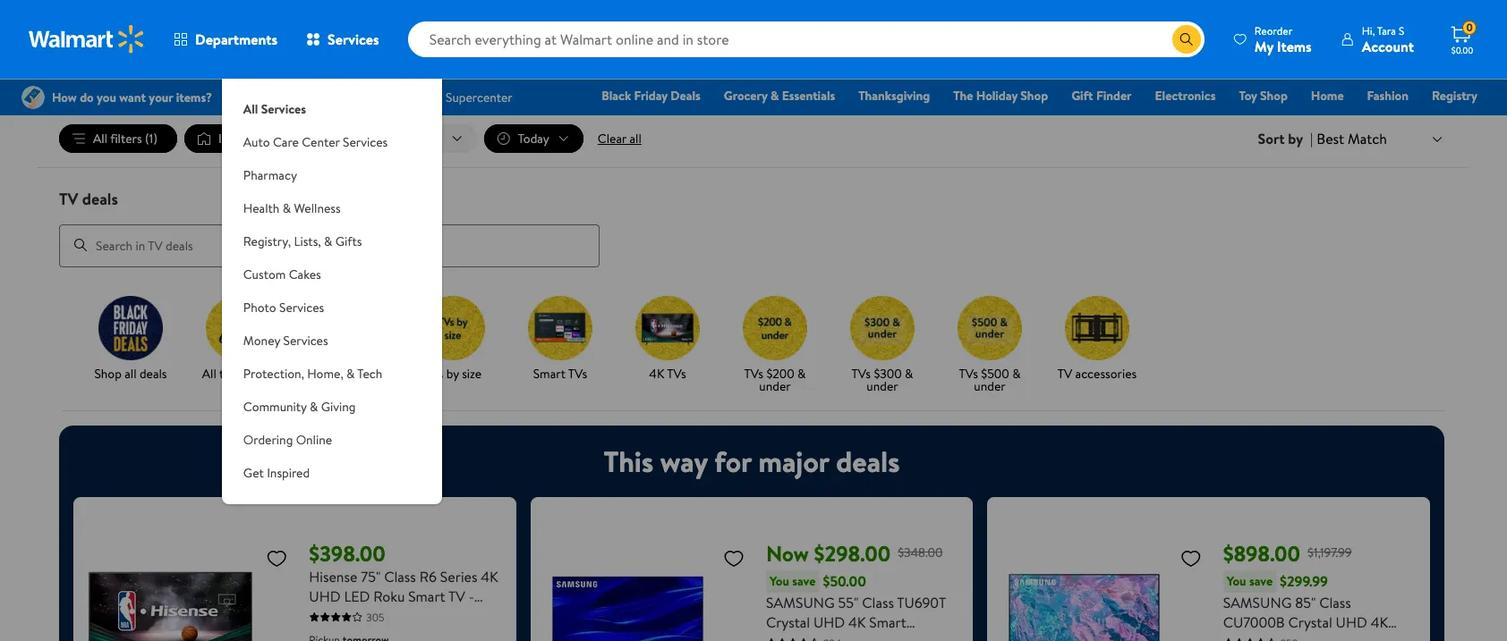 Task type: describe. For each thing, give the bounding box(es) containing it.
protection, home, & tech
[[243, 365, 382, 383]]

tv for tv deals
[[59, 188, 78, 210]]

now
[[766, 538, 809, 569]]

registry one debit
[[1340, 87, 1478, 130]]

grocery
[[724, 87, 767, 105]]

this way for major deals
[[604, 442, 900, 481]]

you save $50.00 samsung 55" class tu690t crystal uhd 4k smart television - un55tu690tfx
[[766, 572, 957, 642]]

services inside dropdown button
[[343, 133, 388, 151]]

55"
[[838, 593, 859, 613]]

registry, lists, & gifts
[[243, 233, 362, 251]]

now $298.00 group
[[545, 512, 959, 642]]

grocery & essentials link
[[716, 86, 843, 106]]

toy
[[1239, 87, 1257, 105]]

$398.00
[[309, 538, 386, 569]]

limited quantities. while supplies last. no rain checks. select items may not be available in-store.
[[532, 39, 975, 55]]

tvs $200 & under image
[[743, 296, 807, 360]]

fashion link
[[1359, 86, 1417, 106]]

4k inside you save $299.99 samsung 85" class cu7000b crystal uhd 4k smart televisi
[[1371, 613, 1388, 632]]

be
[[881, 39, 892, 55]]

all for shop
[[125, 365, 137, 383]]

community & giving button
[[222, 391, 442, 424]]

tvs $500 & under link
[[943, 296, 1036, 396]]

smart for you save $50.00 samsung 55" class tu690t crystal uhd 4k smart television - un55tu690tfx
[[869, 613, 906, 632]]

custom cakes button
[[222, 259, 442, 292]]

4k tvs link
[[621, 296, 714, 384]]

& left giving
[[310, 398, 318, 416]]

smart tvs image
[[528, 296, 592, 360]]

fashion
[[1367, 87, 1409, 105]]

reorder
[[1255, 23, 1293, 38]]

add to favorites list, hisense 75" class r6 series 4k uhd led roku smart tv - 75r6030k (new) image
[[266, 547, 288, 570]]

tara
[[1377, 23, 1396, 38]]

wellness
[[294, 200, 341, 217]]

tv for tv accessories
[[1058, 365, 1072, 383]]

clear all button
[[590, 124, 649, 153]]

auto
[[243, 133, 270, 151]]

$200
[[766, 365, 794, 383]]

for
[[714, 442, 752, 481]]

major
[[758, 442, 829, 481]]

the holiday shop
[[953, 87, 1048, 105]]

add to favorites list, samsung 85" class cu7000b crystal uhd 4k smart television un85cu7000bxza image
[[1180, 547, 1202, 570]]

reorder my items
[[1255, 23, 1312, 56]]

all for clear
[[630, 130, 641, 148]]

services for photo services
[[279, 299, 324, 317]]

all for all services
[[243, 100, 258, 118]]

Search in TV deals search field
[[59, 224, 600, 267]]

registry
[[1432, 87, 1478, 105]]

shop all deals image
[[98, 296, 163, 360]]

TV deals search field
[[38, 188, 1469, 267]]

toy shop
[[1239, 87, 1288, 105]]

services button
[[292, 18, 393, 61]]

thanksgiving link
[[850, 86, 938, 106]]

4k inside you save $50.00 samsung 55" class tu690t crystal uhd 4k smart television - un55tu690tfx
[[848, 613, 866, 632]]

lists,
[[294, 233, 321, 251]]

custom cakes
[[243, 266, 321, 284]]

account
[[1362, 36, 1414, 56]]

thanksgiving
[[858, 87, 930, 105]]

0
[[1466, 20, 1473, 35]]

tvs $500 & under image
[[958, 296, 1022, 360]]

money services
[[243, 332, 328, 350]]

all filters (1)
[[93, 130, 158, 148]]

tvs $200 & under
[[744, 365, 806, 395]]

you save $299.99 samsung 85" class cu7000b crystal uhd 4k smart televisi
[[1223, 572, 1388, 642]]

under for $200
[[759, 377, 791, 395]]

way
[[660, 442, 708, 481]]

registry,
[[243, 233, 291, 251]]

& right grocery
[[770, 87, 779, 105]]

deals inside "search box"
[[82, 188, 118, 210]]

by for sort
[[1288, 129, 1303, 149]]

services inside popup button
[[328, 30, 379, 49]]

Walmart Site-Wide search field
[[408, 21, 1204, 57]]

smart for you save $299.99 samsung 85" class cu7000b crystal uhd 4k smart televisi
[[1223, 632, 1260, 642]]

get inspired button
[[222, 457, 442, 490]]

clear all
[[598, 130, 641, 148]]

class for now $298.00
[[862, 593, 894, 613]]

shop all deals link
[[84, 296, 177, 384]]

custom
[[243, 266, 286, 284]]

in-store button
[[184, 124, 281, 153]]

tvs inside 'link'
[[568, 365, 587, 383]]

services for money services
[[283, 332, 328, 350]]

center
[[302, 133, 340, 151]]

walmart+ link
[[1416, 111, 1486, 131]]

4k tvs
[[649, 365, 686, 383]]

crystal for now
[[766, 613, 810, 632]]

uhd for now $298.00
[[813, 613, 845, 632]]

in-store
[[218, 130, 261, 148]]

tv mounts image
[[1065, 296, 1129, 360]]

cakes
[[289, 266, 321, 284]]

registry link
[[1424, 86, 1486, 106]]

walmart image
[[29, 25, 145, 54]]

tvs $300 & under
[[852, 365, 913, 395]]

3 tvs from the left
[[667, 365, 686, 383]]

under for $500
[[974, 377, 1006, 395]]

by for tvs
[[446, 365, 459, 383]]

$0.00
[[1451, 44, 1473, 56]]

& left gifts on the left top of page
[[324, 233, 332, 251]]

up
[[335, 365, 348, 383]]

ordering
[[243, 431, 293, 449]]

tvs for tvs $200 & under
[[744, 365, 763, 383]]

4k tvs image
[[635, 296, 700, 360]]

money services button
[[222, 325, 442, 358]]

tvs by size
[[424, 365, 482, 383]]

sort
[[1258, 129, 1285, 149]]

search icon image
[[1179, 32, 1194, 47]]

gift
[[1071, 87, 1093, 105]]

tvs $200 & under link
[[728, 296, 822, 396]]

walmart+
[[1424, 112, 1478, 130]]

not
[[862, 39, 878, 55]]

grocery & essentials
[[724, 87, 835, 105]]

tv accessories
[[1058, 365, 1137, 383]]

shop inside the toy shop link
[[1260, 87, 1288, 105]]

health
[[243, 200, 280, 217]]

deals right tech
[[247, 365, 274, 383]]



Task type: vqa. For each thing, say whether or not it's contained in the screenshot.
$7.43's the Options
no



Task type: locate. For each thing, give the bounding box(es) containing it.
save down $898.00
[[1249, 572, 1273, 590]]

you down $898.00
[[1227, 572, 1246, 590]]

tvs for tvs $300 & under
[[852, 365, 871, 383]]

4k right 85"
[[1371, 613, 1388, 632]]

$300
[[874, 365, 902, 383]]

0 horizontal spatial shop
[[94, 365, 122, 383]]

save for $898.00
[[1249, 572, 1273, 590]]

1 vertical spatial all
[[125, 365, 137, 383]]

2 vertical spatial all
[[202, 365, 216, 383]]

pick
[[309, 365, 332, 383]]

samsung up television on the right
[[766, 593, 835, 613]]

registry, lists, & gifts button
[[222, 226, 442, 259]]

1 under from the left
[[759, 377, 791, 395]]

class left r6
[[384, 567, 416, 587]]

tv up the search "icon"
[[59, 188, 78, 210]]

crystal down '$299.99'
[[1288, 613, 1332, 632]]

tv inside $398.00 hisense 75" class r6 series 4k uhd led roku smart tv - 75r6030k (new)
[[448, 587, 465, 606]]

1 horizontal spatial by
[[1288, 129, 1303, 149]]

1 vertical spatial -
[[829, 632, 835, 642]]

you for $898.00
[[1227, 572, 1246, 590]]

tvs inside "tvs $300 & under"
[[852, 365, 871, 383]]

0 horizontal spatial you
[[770, 572, 789, 590]]

crystal inside you save $50.00 samsung 55" class tu690t crystal uhd 4k smart television - un55tu690tfx
[[766, 613, 810, 632]]

1 tvs from the left
[[424, 365, 443, 383]]

$1,197.99
[[1308, 544, 1352, 562]]

shop right holiday
[[1021, 87, 1048, 105]]

4k right series
[[481, 567, 498, 587]]

this
[[604, 442, 653, 481]]

tvs left $300
[[852, 365, 871, 383]]

tvs $300 & under image
[[850, 296, 915, 360]]

tvs left $200
[[744, 365, 763, 383]]

& right $200
[[797, 365, 806, 383]]

the holiday shop link
[[945, 86, 1056, 106]]

4k down 4k tvs image
[[649, 365, 664, 383]]

photo services
[[243, 299, 324, 317]]

while
[[619, 39, 645, 55]]

class right 55"
[[862, 593, 894, 613]]

2 horizontal spatial shop
[[1260, 87, 1288, 105]]

under down the tvs $500 & under image
[[974, 377, 1006, 395]]

smart inside you save $50.00 samsung 55" class tu690t crystal uhd 4k smart television - un55tu690tfx
[[869, 613, 906, 632]]

tv right r6
[[448, 587, 465, 606]]

services inside "dropdown button"
[[283, 332, 328, 350]]

under down tvs $200 & under image
[[759, 377, 791, 395]]

& inside tvs $500 & under
[[1012, 365, 1021, 383]]

my
[[1255, 36, 1274, 56]]

2 horizontal spatial tv
[[1058, 365, 1072, 383]]

hi,
[[1362, 23, 1375, 38]]

5 tvs from the left
[[852, 365, 871, 383]]

& right "health"
[[283, 200, 291, 217]]

2 save from the left
[[1249, 572, 1273, 590]]

size
[[462, 365, 482, 383]]

0 horizontal spatial all
[[125, 365, 137, 383]]

0 horizontal spatial class
[[384, 567, 416, 587]]

smart inside 'link'
[[533, 365, 566, 383]]

you for now
[[770, 572, 789, 590]]

1 horizontal spatial you
[[1227, 572, 1246, 590]]

deals
[[671, 87, 701, 105]]

tvs left the $500
[[959, 365, 978, 383]]

1 vertical spatial all
[[93, 130, 107, 148]]

|
[[1310, 129, 1313, 149]]

by inside sort and filter section element
[[1288, 129, 1303, 149]]

shop all deals
[[94, 365, 167, 383]]

uhd right 85"
[[1336, 613, 1367, 632]]

1 horizontal spatial class
[[862, 593, 894, 613]]

tvs left size
[[424, 365, 443, 383]]

2 samsung from the left
[[1223, 593, 1292, 613]]

samsung inside you save $299.99 samsung 85" class cu7000b crystal uhd 4k smart televisi
[[1223, 593, 1292, 613]]

1 you from the left
[[770, 572, 789, 590]]

under inside tvs $500 & under
[[974, 377, 1006, 395]]

services up care at the left of page
[[261, 100, 306, 118]]

0 $0.00
[[1451, 20, 1473, 56]]

deals
[[82, 188, 118, 210], [139, 365, 167, 383], [247, 365, 274, 383], [836, 442, 900, 481]]

under down tvs $300 & under image
[[867, 377, 898, 395]]

tv inside "search box"
[[59, 188, 78, 210]]

tvs
[[424, 365, 443, 383], [568, 365, 587, 383], [667, 365, 686, 383], [744, 365, 763, 383], [852, 365, 871, 383], [959, 365, 978, 383]]

2 crystal from the left
[[1288, 613, 1332, 632]]

all tech deals link
[[192, 296, 285, 384]]

tech
[[357, 365, 382, 383]]

black friday deals
[[602, 87, 701, 105]]

all filters (1) button
[[59, 124, 177, 153]]

0 horizontal spatial uhd
[[309, 587, 341, 606]]

tv accessories link
[[1051, 296, 1144, 384]]

1 horizontal spatial all
[[630, 130, 641, 148]]

under inside tvs $200 & under
[[759, 377, 791, 395]]

community & giving
[[243, 398, 356, 416]]

limited
[[532, 39, 567, 55]]

select
[[781, 39, 810, 55]]

Search search field
[[408, 21, 1204, 57]]

items
[[813, 39, 838, 55]]

class inside you save $50.00 samsung 55" class tu690t crystal uhd 4k smart television - un55tu690tfx
[[862, 593, 894, 613]]

1 horizontal spatial shop
[[1021, 87, 1048, 105]]

- right television on the right
[[829, 632, 835, 642]]

all left filters
[[93, 130, 107, 148]]

quantities.
[[569, 39, 617, 55]]

- inside $398.00 hisense 75" class r6 series 4k uhd led roku smart tv - 75r6030k (new)
[[469, 587, 474, 606]]

& right the $500
[[1012, 365, 1021, 383]]

all inside 'link'
[[243, 100, 258, 118]]

by left size
[[446, 365, 459, 383]]

all up store on the left top of page
[[243, 100, 258, 118]]

photo
[[243, 299, 276, 317]]

s
[[1399, 23, 1404, 38]]

2 horizontal spatial all
[[243, 100, 258, 118]]

under inside "tvs $300 & under"
[[867, 377, 898, 395]]

0 horizontal spatial crystal
[[766, 613, 810, 632]]

0 horizontal spatial by
[[446, 365, 459, 383]]

pick up today
[[309, 365, 382, 383]]

crystal for $898.00
[[1288, 613, 1332, 632]]

4k inside 4k tvs link
[[649, 365, 664, 383]]

1 save from the left
[[792, 572, 816, 590]]

& right $300
[[905, 365, 913, 383]]

all inside button
[[93, 130, 107, 148]]

save down now
[[792, 572, 816, 590]]

electronics
[[1155, 87, 1216, 105]]

shop down the shop all deals image
[[94, 365, 122, 383]]

series
[[440, 567, 477, 587]]

& left the tech
[[346, 365, 355, 383]]

money
[[243, 332, 280, 350]]

save inside you save $299.99 samsung 85" class cu7000b crystal uhd 4k smart televisi
[[1249, 572, 1273, 590]]

services right the center
[[343, 133, 388, 151]]

tvs inside "link"
[[424, 365, 443, 383]]

smart for $398.00 hisense 75" class r6 series 4k uhd led roku smart tv - 75r6030k (new)
[[408, 587, 445, 606]]

all for all filters (1)
[[93, 130, 107, 148]]

services up protection, home, & tech
[[283, 332, 328, 350]]

today
[[351, 365, 382, 383]]

0 horizontal spatial samsung
[[766, 593, 835, 613]]

electronics link
[[1147, 86, 1224, 106]]

services for all services
[[261, 100, 306, 118]]

1 horizontal spatial samsung
[[1223, 593, 1292, 613]]

0 horizontal spatial save
[[792, 572, 816, 590]]

sort and filter section element
[[38, 110, 1469, 167]]

home,
[[307, 365, 343, 383]]

get
[[243, 464, 264, 482]]

departments
[[195, 30, 278, 49]]

crystal left 55"
[[766, 613, 810, 632]]

services up all services 'link'
[[328, 30, 379, 49]]

save inside you save $50.00 samsung 55" class tu690t crystal uhd 4k smart television - un55tu690tfx
[[792, 572, 816, 590]]

in-
[[937, 39, 949, 55]]

4 tvs from the left
[[744, 365, 763, 383]]

samsung inside you save $50.00 samsung 55" class tu690t crystal uhd 4k smart television - un55tu690tfx
[[766, 593, 835, 613]]

friday
[[634, 87, 668, 105]]

2 tvs from the left
[[568, 365, 587, 383]]

1 horizontal spatial uhd
[[813, 613, 845, 632]]

1 samsung from the left
[[766, 593, 835, 613]]

all tech deals
[[202, 365, 274, 383]]

class for $898.00
[[1319, 593, 1351, 613]]

$898.00
[[1223, 538, 1300, 569]]

0 vertical spatial all
[[630, 130, 641, 148]]

tvs inside tvs $500 & under
[[959, 365, 978, 383]]

6 tvs from the left
[[959, 365, 978, 383]]

pick up today image
[[313, 296, 378, 360]]

uhd inside you save $299.99 samsung 85" class cu7000b crystal uhd 4k smart televisi
[[1336, 613, 1367, 632]]

& inside tvs $200 & under
[[797, 365, 806, 383]]

you down now
[[770, 572, 789, 590]]

services inside dropdown button
[[279, 299, 324, 317]]

uhd for $898.00
[[1336, 613, 1367, 632]]

under for $300
[[867, 377, 898, 395]]

pharmacy button
[[222, 159, 442, 192]]

uhd inside $398.00 hisense 75" class r6 series 4k uhd led roku smart tv - 75r6030k (new)
[[309, 587, 341, 606]]

services inside 'link'
[[261, 100, 306, 118]]

1 horizontal spatial tv
[[448, 587, 465, 606]]

services down cakes
[[279, 299, 324, 317]]

2 horizontal spatial uhd
[[1336, 613, 1367, 632]]

tvs down 4k tvs image
[[667, 365, 686, 383]]

0 vertical spatial -
[[469, 587, 474, 606]]

home
[[1311, 87, 1344, 105]]

all services link
[[222, 79, 442, 126]]

0 vertical spatial tv
[[59, 188, 78, 210]]

tvs inside tvs $200 & under
[[744, 365, 763, 383]]

items
[[1277, 36, 1312, 56]]

tv left the accessories
[[1058, 365, 1072, 383]]

services
[[328, 30, 379, 49], [261, 100, 306, 118], [343, 133, 388, 151], [279, 299, 324, 317], [283, 332, 328, 350]]

samsung for now
[[766, 593, 835, 613]]

- right r6
[[469, 587, 474, 606]]

all down the shop all deals image
[[125, 365, 137, 383]]

smart inside you save $299.99 samsung 85" class cu7000b crystal uhd 4k smart televisi
[[1223, 632, 1260, 642]]

shop right 'toy'
[[1260, 87, 1288, 105]]

samsung for $898.00
[[1223, 593, 1292, 613]]

save for now
[[792, 572, 816, 590]]

by left |
[[1288, 129, 1303, 149]]

black friday deals link
[[594, 86, 709, 106]]

deals down the shop all deals image
[[139, 365, 167, 383]]

class inside you save $299.99 samsung 85" class cu7000b crystal uhd 4k smart televisi
[[1319, 593, 1351, 613]]

- for $398.00
[[469, 587, 474, 606]]

tu690t
[[897, 593, 946, 613]]

1 horizontal spatial crystal
[[1288, 613, 1332, 632]]

now $298.00 $348.00
[[766, 538, 943, 569]]

uhd down $50.00
[[813, 613, 845, 632]]

store.
[[949, 39, 975, 55]]

tvs down smart tvs image
[[568, 365, 587, 383]]

2 under from the left
[[867, 377, 898, 395]]

search image
[[73, 238, 88, 253]]

community
[[243, 398, 307, 416]]

toy shop link
[[1231, 86, 1296, 106]]

all inside button
[[630, 130, 641, 148]]

uhd left led
[[309, 587, 341, 606]]

$298.00
[[814, 538, 891, 569]]

85"
[[1295, 593, 1316, 613]]

1 horizontal spatial all
[[202, 365, 216, 383]]

2 horizontal spatial class
[[1319, 593, 1351, 613]]

0 vertical spatial all
[[243, 100, 258, 118]]

class right 85"
[[1319, 593, 1351, 613]]

you inside you save $299.99 samsung 85" class cu7000b crystal uhd 4k smart televisi
[[1227, 572, 1246, 590]]

4k inside $398.00 hisense 75" class r6 series 4k uhd led roku smart tv - 75r6030k (new)
[[481, 567, 498, 587]]

class inside $398.00 hisense 75" class r6 series 4k uhd led roku smart tv - 75r6030k (new)
[[384, 567, 416, 587]]

0 horizontal spatial all
[[93, 130, 107, 148]]

0 horizontal spatial -
[[469, 587, 474, 606]]

deals right major
[[836, 442, 900, 481]]

under
[[759, 377, 791, 395], [867, 377, 898, 395], [974, 377, 1006, 395]]

1 horizontal spatial -
[[829, 632, 835, 642]]

1 vertical spatial tv
[[1058, 365, 1072, 383]]

inspired
[[267, 464, 310, 482]]

& inside dropdown button
[[346, 365, 355, 383]]

1 crystal from the left
[[766, 613, 810, 632]]

debit
[[1370, 112, 1401, 130]]

tvs for tvs by size
[[424, 365, 443, 383]]

by inside tvs by size "link"
[[446, 365, 459, 383]]

all tech deals image
[[206, 296, 270, 360]]

all left tech
[[202, 365, 216, 383]]

auto care center services
[[243, 133, 388, 151]]

essentials
[[782, 87, 835, 105]]

& inside 'dropdown button'
[[283, 200, 291, 217]]

$348.00
[[898, 544, 943, 562]]

the
[[953, 87, 973, 105]]

$898.00 group
[[1002, 512, 1416, 642]]

smart inside $398.00 hisense 75" class r6 series 4k uhd led roku smart tv - 75r6030k (new)
[[408, 587, 445, 606]]

- inside you save $50.00 samsung 55" class tu690t crystal uhd 4k smart television - un55tu690tfx
[[829, 632, 835, 642]]

0 horizontal spatial under
[[759, 377, 791, 395]]

- for you
[[829, 632, 835, 642]]

0 vertical spatial by
[[1288, 129, 1303, 149]]

smart tvs
[[533, 365, 587, 383]]

1 horizontal spatial under
[[867, 377, 898, 395]]

you inside you save $50.00 samsung 55" class tu690t crystal uhd 4k smart television - un55tu690tfx
[[770, 572, 789, 590]]

ordering online button
[[222, 424, 442, 457]]

2 vertical spatial tv
[[448, 587, 465, 606]]

tvs $500 & under
[[959, 365, 1021, 395]]

protection,
[[243, 365, 304, 383]]

4k down $50.00
[[848, 613, 866, 632]]

finder
[[1096, 87, 1132, 105]]

black
[[602, 87, 631, 105]]

shop inside the holiday shop link
[[1021, 87, 1048, 105]]

tvs by size image
[[421, 296, 485, 360]]

75r6030k
[[309, 606, 375, 626]]

& inside "tvs $300 & under"
[[905, 365, 913, 383]]

$398.00 hisense 75" class r6 series 4k uhd led roku smart tv - 75r6030k (new)
[[309, 538, 498, 626]]

all for all tech deals
[[202, 365, 216, 383]]

shop inside the shop all deals link
[[94, 365, 122, 383]]

0 horizontal spatial tv
[[59, 188, 78, 210]]

305
[[366, 610, 384, 625]]

2 you from the left
[[1227, 572, 1246, 590]]

crystal inside you save $299.99 samsung 85" class cu7000b crystal uhd 4k smart televisi
[[1288, 613, 1332, 632]]

3 under from the left
[[974, 377, 1006, 395]]

all right clear
[[630, 130, 641, 148]]

$398.00 group
[[88, 512, 502, 642]]

auto care center services button
[[222, 126, 442, 159]]

2 horizontal spatial under
[[974, 377, 1006, 395]]

led
[[344, 587, 370, 606]]

deals up the search "icon"
[[82, 188, 118, 210]]

protection, home, & tech button
[[222, 358, 442, 391]]

&
[[770, 87, 779, 105], [283, 200, 291, 217], [324, 233, 332, 251], [797, 365, 806, 383], [905, 365, 913, 383], [1012, 365, 1021, 383], [346, 365, 355, 383], [310, 398, 318, 416]]

tvs for tvs $500 & under
[[959, 365, 978, 383]]

cu7000b
[[1223, 613, 1285, 632]]

tech
[[219, 365, 244, 383]]

samsung left 85"
[[1223, 593, 1292, 613]]

uhd inside you save $50.00 samsung 55" class tu690t crystal uhd 4k smart television - un55tu690tfx
[[813, 613, 845, 632]]

care
[[273, 133, 299, 151]]

hisense
[[309, 567, 357, 587]]

1 horizontal spatial save
[[1249, 572, 1273, 590]]

add to favorites list, samsung 55" class tu690t crystal uhd 4k smart television - un55tu690tfxza (new) image
[[723, 547, 745, 570]]

1 vertical spatial by
[[446, 365, 459, 383]]



